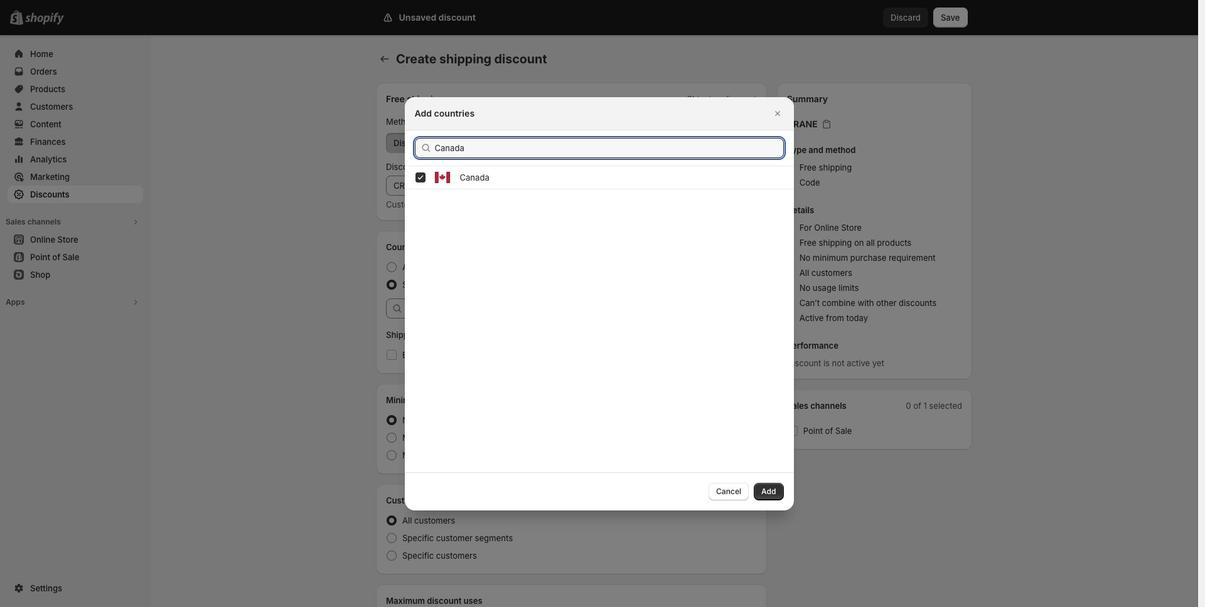 Task type: vqa. For each thing, say whether or not it's contained in the screenshot.
Search Collections text field
no



Task type: locate. For each thing, give the bounding box(es) containing it.
dialog
[[0, 97, 1199, 511]]



Task type: describe. For each thing, give the bounding box(es) containing it.
shopify image
[[25, 13, 64, 25]]

Search countries text field
[[435, 138, 784, 158]]



